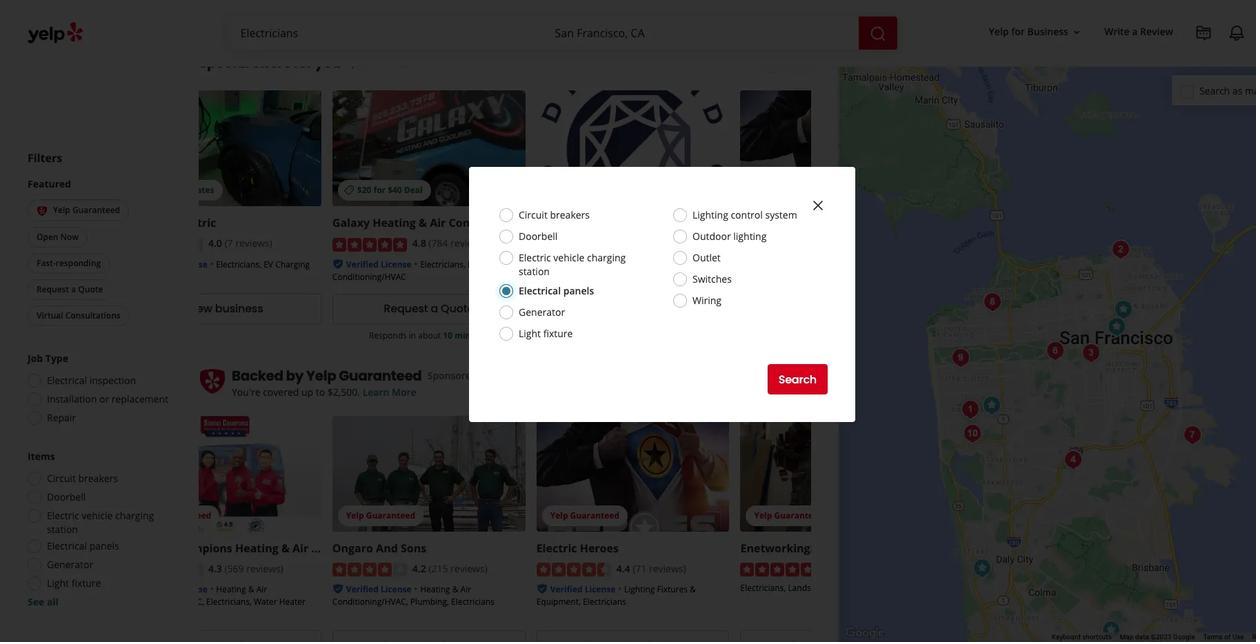 Task type: locate. For each thing, give the bounding box(es) containing it.
installation/repair
[[128, 608, 199, 620]]

1 responds from the left
[[369, 330, 407, 342]]

reviews) right the (71
[[649, 562, 686, 575]]

3 yelp guaranteed link from the left
[[537, 416, 730, 532]]

electric heroes down close 'icon'
[[741, 216, 823, 231]]

inspection
[[89, 374, 136, 387]]

light up all
[[47, 577, 69, 590]]

electric vehicle charging station down bit electrical link
[[519, 251, 626, 278]]

verified license button down '4 star rating' image
[[142, 257, 208, 270]]

1 horizontal spatial electric heroes
[[741, 216, 823, 231]]

panels left service
[[89, 540, 119, 553]]

for left business
[[1012, 25, 1025, 38]]

use
[[1233, 634, 1245, 641]]

request a quote button for bit
[[537, 294, 730, 324]]

guaranteed up enetworking510
[[775, 510, 824, 522]]

electric heroes link
[[741, 216, 823, 231], [537, 541, 619, 556]]

1 horizontal spatial 4.4 star rating image
[[741, 238, 815, 252]]

electric vehicle charging station inside search dialog
[[519, 251, 626, 278]]

reviews) right '(215'
[[451, 562, 488, 575]]

ongaro
[[333, 541, 373, 556]]

4.2
[[413, 562, 426, 575]]

2 next image from the top
[[793, 375, 810, 391]]

ongaro and sons
[[333, 541, 427, 556]]

responds
[[369, 330, 407, 342], [785, 330, 823, 342]]

1 vertical spatial business
[[683, 330, 717, 342]]

conditioning/hvac
[[333, 271, 406, 283]]

verified license up conditioning/hvac
[[346, 259, 412, 270]]

1 vertical spatial electric heroes link
[[537, 541, 619, 556]]

0 vertical spatial option group
[[23, 352, 171, 429]]

a down fast-responding button
[[71, 284, 76, 295]]

4.4 (71 reviews)
[[617, 562, 686, 575]]

license for galaxy
[[381, 259, 412, 270]]

request
[[582, 330, 612, 342]]

electricians down 4.4 at the bottom
[[583, 596, 627, 608]]

lighting
[[693, 208, 729, 222], [829, 259, 859, 270], [625, 584, 655, 596]]

items
[[28, 450, 55, 463]]

4.8 star rating image
[[333, 238, 407, 252]]

for inside "link"
[[374, 185, 386, 196]]

lighting fixtures & equipment, electricians up "responds in about"
[[741, 259, 900, 283]]

electricians, ev charging stations
[[128, 259, 310, 283]]

bv electric image
[[957, 396, 985, 424]]

a inside group
[[71, 284, 76, 295]]

yelp guaranteed link for heroes
[[537, 416, 730, 532]]

2 previous image from the top
[[761, 375, 778, 391]]

0 vertical spatial lighting
[[693, 208, 729, 222]]

charging inside search dialog
[[587, 251, 626, 264]]

0 vertical spatial for
[[1012, 25, 1025, 38]]

1 vertical spatial option group
[[23, 450, 171, 609]]

electric vehicle charging station up service
[[47, 509, 154, 536]]

2 vertical spatial lighting
[[625, 584, 655, 596]]

0 horizontal spatial equipment,
[[537, 596, 581, 608]]

1 horizontal spatial station
[[519, 265, 550, 278]]

request a quote button up you can request a quote from this business
[[537, 294, 730, 324]]

1 vertical spatial fixtures
[[657, 584, 688, 596]]

circuit breakers up the 4.7 star rating image
[[519, 208, 590, 222]]

1 vertical spatial circuit breakers
[[47, 472, 118, 485]]

0 horizontal spatial panels
[[89, 540, 119, 553]]

license down 4.3 star rating image
[[177, 584, 208, 596]]

1 16 verified v2 image from the top
[[333, 259, 344, 270]]

conditioning/hvac, down 4.2 star rating image at the left bottom of the page
[[333, 596, 408, 608]]

1 vertical spatial light
[[47, 577, 69, 590]]

1 horizontal spatial light
[[519, 327, 541, 340]]

0 horizontal spatial fixtures
[[657, 584, 688, 596]]

electricians down '4.2 (215 reviews)'
[[451, 596, 495, 608]]

0 horizontal spatial in
[[409, 330, 416, 342]]

verified license right 16 verified v2 icon
[[551, 584, 616, 596]]

0 vertical spatial vehicle
[[554, 251, 585, 264]]

air down '4.2 (215 reviews)'
[[461, 584, 471, 596]]

electric
[[176, 216, 216, 231], [741, 216, 782, 231], [519, 251, 551, 264], [47, 509, 79, 522], [537, 541, 577, 556]]

0 horizontal spatial generator
[[47, 558, 93, 571]]

0 horizontal spatial breakers
[[78, 472, 118, 485]]

ma
[[1246, 84, 1257, 97]]

for right $20
[[374, 185, 386, 196]]

conditioning/hvac, for ongaro
[[333, 596, 408, 608]]

2 about from the left
[[834, 330, 857, 342]]

mfc electric image
[[978, 392, 1006, 420]]

1 previous image from the top
[[761, 55, 778, 71]]

1 vertical spatial lighting fixtures & equipment, electricians
[[537, 584, 696, 608]]

verified for ongaro
[[346, 584, 379, 596]]

yelp guaranteed up the ongaro and sons link
[[346, 510, 416, 522]]

guaranteed for ongaro
[[366, 510, 416, 522]]

0 horizontal spatial heroes
[[580, 541, 619, 556]]

©2023
[[1151, 634, 1172, 641]]

16 verified v2 image for ongaro and sons
[[333, 584, 344, 595]]

verified for galaxy
[[346, 259, 379, 270]]

0 vertical spatial light fixture
[[519, 327, 573, 340]]

electricians, down (569
[[206, 596, 252, 608]]

0 vertical spatial panels
[[564, 284, 594, 297]]

4.3
[[208, 562, 222, 575]]

option group containing items
[[23, 450, 171, 609]]

electricians, down "4.0 (7 reviews)" at the left of the page
[[216, 259, 262, 270]]

2 conditioning/hvac, from the left
[[333, 596, 408, 608]]

1 horizontal spatial generator
[[519, 306, 565, 319]]

quote up the 10 at bottom left
[[441, 301, 474, 317]]

0 horizontal spatial light fixture
[[47, 577, 101, 590]]

in for responds in about
[[825, 330, 832, 342]]

0 horizontal spatial charging
[[115, 509, 154, 522]]

yelp
[[989, 25, 1009, 38], [53, 205, 70, 216], [142, 510, 160, 522], [346, 510, 364, 522], [551, 510, 568, 522], [755, 510, 773, 522]]

1 vertical spatial charging
[[115, 509, 154, 522]]

0 horizontal spatial conditioning/hvac,
[[128, 596, 204, 608]]

electricians, inside the electricians, heating & air conditioning/hvac
[[420, 259, 466, 270]]

breakers
[[550, 208, 590, 222], [78, 472, 118, 485]]

1 vertical spatial panels
[[89, 540, 119, 553]]

generator up you
[[519, 306, 565, 319]]

conditioning/hvac, down 4.3 star rating image
[[128, 596, 204, 608]]

request a quote button for galaxy
[[333, 294, 526, 324]]

charging up service
[[115, 509, 154, 522]]

electricians, for ev
[[216, 259, 262, 270]]

license up conditioning/hvac
[[381, 259, 412, 270]]

0 vertical spatial circuit
[[519, 208, 548, 222]]

heating inside heating & air conditioning/hvac, electricians, water heater installation/repair
[[216, 584, 246, 596]]

1 vertical spatial next image
[[793, 375, 810, 391]]

$20 for $40 deal link
[[333, 91, 526, 207]]

next image
[[793, 55, 810, 71], [793, 375, 810, 391]]

light left you
[[519, 327, 541, 340]]

yelp guaranteed up the now
[[53, 205, 120, 216]]

4.7 star rating image
[[537, 238, 611, 252]]

for
[[1012, 25, 1025, 38], [294, 53, 312, 73], [374, 185, 386, 196]]

open now button
[[28, 227, 88, 248]]

yelp guaranteed link for and
[[333, 416, 526, 532]]

electricians, for landscaping,
[[741, 583, 786, 594]]

0 vertical spatial breakers
[[550, 208, 590, 222]]

electricians, for heating
[[420, 259, 466, 270]]

1 horizontal spatial charging
[[587, 251, 626, 264]]

learn more link
[[363, 386, 417, 399]]

enetworking510 link
[[741, 541, 830, 556]]

search inside button
[[779, 372, 817, 388]]

1 conditioning/hvac, from the left
[[128, 596, 204, 608]]

1 vertical spatial electrical panels
[[47, 540, 119, 553]]

license down 4.2 star rating image at the left bottom of the page
[[381, 584, 412, 596]]

keyboard
[[1052, 634, 1081, 641]]

1 horizontal spatial lighting fixtures & equipment, electricians
[[741, 259, 900, 283]]

electric heroes for electric heroes link to the top
[[741, 216, 823, 231]]

1 horizontal spatial conditioning/hvac,
[[333, 596, 408, 608]]

0 horizontal spatial lighting
[[625, 584, 655, 596]]

license for electric
[[585, 584, 616, 596]]

yelp guaranteed for ongaro
[[346, 510, 416, 522]]

guaranteed up the now
[[72, 205, 120, 216]]

0 horizontal spatial fixture
[[72, 577, 101, 590]]

conditioning/hvac, inside heating & air conditioning/hvac, electricians, water heater installation/repair
[[128, 596, 204, 608]]

yelp inside button
[[53, 205, 70, 216]]

request a quote up you can request a quote from this business
[[588, 301, 678, 317]]

search dialog
[[0, 0, 1257, 643]]

sponsored
[[347, 56, 396, 69], [428, 369, 477, 382]]

next image for enetworking510
[[793, 375, 810, 391]]

license for ongaro
[[381, 584, 412, 596]]

verified down 4.2 star rating image at the left bottom of the page
[[346, 584, 379, 596]]

yelp for enetworking510
[[755, 510, 773, 522]]

verified license button right 16 verified v2 icon
[[551, 583, 616, 596]]

1 horizontal spatial equipment,
[[741, 271, 785, 283]]

2 responds from the left
[[785, 330, 823, 342]]

ongaro and sons link
[[333, 541, 427, 556]]

business
[[1028, 25, 1069, 38]]

heating down (569
[[216, 584, 246, 596]]

sponsored down the 10 at bottom left
[[428, 369, 477, 382]]

16 info v2 image
[[399, 57, 410, 68]]

16 verified v2 image for galaxy heating & air conditioning, solar, electrical
[[333, 259, 344, 270]]

1 vertical spatial sponsored
[[428, 369, 477, 382]]

1 horizontal spatial for
[[374, 185, 386, 196]]

request a quote for electric
[[792, 301, 883, 317]]

0 horizontal spatial vehicle
[[82, 509, 113, 522]]

can
[[567, 330, 580, 342]]

0 horizontal spatial station
[[47, 523, 78, 536]]

free
[[153, 185, 171, 196]]

0 horizontal spatial lighting fixtures & equipment, electricians
[[537, 584, 696, 608]]

responds up search button
[[785, 330, 823, 342]]

request up the request
[[588, 301, 632, 317]]

0 vertical spatial doorbell
[[519, 230, 558, 243]]

map data ©2023 google
[[1121, 634, 1196, 641]]

$20 for $40 deal
[[357, 185, 423, 196]]

verified license for galaxy
[[346, 259, 412, 270]]

1 horizontal spatial electric vehicle charging station
[[519, 251, 626, 278]]

1 next image from the top
[[793, 55, 810, 71]]

request a quote button
[[28, 280, 112, 300], [333, 294, 526, 324], [537, 294, 730, 324], [741, 294, 934, 324]]

0 vertical spatial electric vehicle charging station
[[519, 251, 626, 278]]

business right view at the left top of page
[[215, 301, 263, 317]]

projects image
[[1196, 25, 1213, 41]]

circuit
[[519, 208, 548, 222], [47, 472, 76, 485]]

(215
[[429, 562, 448, 575]]

panels inside search dialog
[[564, 284, 594, 297]]

0 horizontal spatial circuit
[[47, 472, 76, 485]]

electric inside search dialog
[[519, 251, 551, 264]]

1 vertical spatial heroes
[[580, 541, 619, 556]]

0 horizontal spatial business
[[215, 301, 263, 317]]

about
[[418, 330, 441, 342], [834, 330, 857, 342]]

virtual
[[37, 310, 63, 322]]

1 vertical spatial doorbell
[[47, 491, 86, 504]]

heating up plumbing, at bottom
[[420, 584, 450, 596]]

1 horizontal spatial responds
[[785, 330, 823, 342]]

ev
[[264, 259, 273, 270]]

bit
[[537, 216, 552, 231]]

0 horizontal spatial about
[[418, 330, 441, 342]]

electrical panels up you
[[519, 284, 594, 297]]

electricians, inside electricians, ev charging stations
[[216, 259, 262, 270]]

1 vertical spatial light fixture
[[47, 577, 101, 590]]

reviews)
[[236, 237, 273, 250], [451, 237, 488, 250], [649, 237, 686, 250], [247, 562, 284, 575], [451, 562, 488, 575], [649, 562, 686, 575]]

2 in from the left
[[825, 330, 832, 342]]

guaranteed up and
[[366, 510, 416, 522]]

verified license for ongaro
[[346, 584, 412, 596]]

4.8 (784 reviews)
[[413, 237, 488, 250]]

max electric - san francisco image
[[1179, 422, 1207, 449]]

request up responds in about 10 minutes
[[384, 301, 428, 317]]

light fixture up all
[[47, 577, 101, 590]]

reviews) for electric heroes
[[649, 562, 686, 575]]

0 vertical spatial electric heroes link
[[741, 216, 823, 231]]

yelp guaranteed for electric
[[551, 510, 620, 522]]

verified license button up conditioning/hvac
[[346, 257, 412, 270]]

circuit breakers down the 'items'
[[47, 472, 118, 485]]

request inside featured group
[[37, 284, 69, 295]]

1 horizontal spatial heroes
[[784, 216, 823, 231]]

0 vertical spatial fixture
[[544, 327, 573, 340]]

electrical panels up all
[[47, 540, 119, 553]]

electricians, landscaping, carpenters
[[741, 583, 884, 594]]

verified up the stations
[[142, 259, 175, 270]]

2 option group from the top
[[23, 450, 171, 609]]

a
[[1133, 25, 1138, 38], [71, 284, 76, 295], [431, 301, 438, 317], [635, 301, 643, 317], [839, 301, 847, 317], [614, 330, 619, 342]]

guaranteed for electric
[[570, 510, 620, 522]]

guaranteed
[[72, 205, 120, 216], [162, 510, 211, 522], [366, 510, 416, 522], [570, 510, 620, 522], [775, 510, 824, 522]]

1 vertical spatial previous image
[[761, 375, 778, 391]]

electric heroes link down close 'icon'
[[741, 216, 823, 231]]

request a quote down fast-responding button
[[37, 284, 103, 295]]

vehicle
[[554, 251, 585, 264], [82, 509, 113, 522]]

16 verified v2 image up conditioning/hvac
[[333, 259, 344, 270]]

doorbell inside search dialog
[[519, 230, 558, 243]]

electrical inspection
[[47, 374, 136, 387]]

electricians inside the heating & air conditioning/hvac, plumbing, electricians
[[451, 596, 495, 608]]

1 horizontal spatial about
[[834, 330, 857, 342]]

conditioning,
[[449, 216, 523, 231]]

search image
[[870, 25, 887, 42]]

0 vertical spatial station
[[519, 265, 550, 278]]

charging down bit electrical
[[587, 251, 626, 264]]

heating & air conditioning/hvac, plumbing, electricians
[[333, 584, 495, 608]]

now
[[60, 231, 79, 243]]

user actions element
[[978, 17, 1257, 102]]

0 horizontal spatial electric heroes
[[537, 541, 619, 556]]

in left the 10 at bottom left
[[409, 330, 416, 342]]

verified
[[142, 259, 175, 270], [346, 259, 379, 270], [142, 584, 175, 596], [346, 584, 379, 596], [551, 584, 583, 596]]

option group
[[23, 352, 171, 429], [23, 450, 171, 609]]

0 horizontal spatial electrical panels
[[47, 540, 119, 553]]

quote up consultations
[[78, 284, 103, 295]]

stations
[[128, 271, 160, 283]]

in
[[409, 330, 416, 342], [825, 330, 832, 342]]

10
[[443, 330, 453, 342]]

estimates
[[173, 185, 214, 196]]

verified license button for electric
[[551, 583, 616, 596]]

1 vertical spatial search
[[779, 372, 817, 388]]

16 verified v2 image down 4.2 star rating image at the left bottom of the page
[[333, 584, 344, 595]]

business right this
[[683, 330, 717, 342]]

google image
[[843, 625, 888, 643]]

electric vehicle charging station
[[519, 251, 626, 278], [47, 509, 154, 536]]

1 horizontal spatial business
[[683, 330, 717, 342]]

in up search button
[[825, 330, 832, 342]]

0 vertical spatial electric heroes
[[741, 216, 823, 231]]

1 yelp guaranteed link from the left
[[128, 416, 322, 532]]

air down conditioning,
[[508, 259, 519, 270]]

next image for electric heroes
[[793, 55, 810, 71]]

$20
[[357, 185, 372, 196]]

0 horizontal spatial circuit breakers
[[47, 472, 118, 485]]

1 vertical spatial generator
[[47, 558, 93, 571]]

previous image
[[761, 55, 778, 71], [761, 375, 778, 391]]

heating & air conditioning/hvac, electricians, water heater installation/repair
[[128, 584, 306, 620]]

bay electric image
[[1107, 236, 1135, 264]]

yelp for service champions heating & air conditioning
[[142, 510, 160, 522]]

4.4 star rating image
[[741, 238, 815, 252], [537, 563, 611, 577]]

0 vertical spatial 4.4 star rating image
[[741, 238, 815, 252]]

request
[[37, 284, 69, 295], [384, 301, 428, 317], [588, 301, 632, 317], [792, 301, 837, 317]]

guaranteed up 4.4 at the bottom
[[570, 510, 620, 522]]

verified license button down 4.2 star rating image at the left bottom of the page
[[346, 583, 412, 596]]

about for responds in about 10 minutes
[[418, 330, 441, 342]]

electricians, down 5 star rating image
[[741, 583, 786, 594]]

equipment,
[[741, 271, 785, 283], [537, 596, 581, 608]]

0 vertical spatial electrical panels
[[519, 284, 594, 297]]

responds up yelp guaranteed at the bottom left of the page
[[369, 330, 407, 342]]

yelp guaranteed up 4.4 at the bottom
[[551, 510, 620, 522]]

conditioning/hvac, inside the heating & air conditioning/hvac, plumbing, electricians
[[333, 596, 408, 608]]

0 vertical spatial sponsored
[[347, 56, 396, 69]]

electric heroes link up 4.4 at the bottom
[[537, 541, 619, 556]]

this
[[667, 330, 681, 342]]

verified license for electric
[[551, 584, 616, 596]]

heroes down close 'icon'
[[784, 216, 823, 231]]

1 option group from the top
[[23, 352, 171, 429]]

yelp guaranteed for service
[[142, 510, 211, 522]]

2 16 verified v2 image from the top
[[333, 584, 344, 595]]

None search field
[[229, 17, 900, 50]]

bit electrical
[[537, 216, 606, 231]]

0 vertical spatial search
[[1200, 84, 1231, 97]]

0 vertical spatial generator
[[519, 306, 565, 319]]

charging
[[587, 251, 626, 264], [115, 509, 154, 522]]

sponsored left 16 info v2 icon
[[347, 56, 396, 69]]

for inside button
[[1012, 25, 1025, 38]]

fixture inside search dialog
[[544, 327, 573, 340]]

2 vertical spatial for
[[374, 185, 386, 196]]

bit electrical image
[[969, 555, 996, 583]]

4.4 star rating image up 16 verified v2 icon
[[537, 563, 611, 577]]

write a review
[[1105, 25, 1174, 38]]

breakers inside search dialog
[[550, 208, 590, 222]]

electrical panels
[[519, 284, 594, 297], [47, 540, 119, 553]]

for left you
[[294, 53, 312, 73]]

2 horizontal spatial for
[[1012, 25, 1025, 38]]

yelp guaranteed up enetworking510
[[755, 510, 824, 522]]

(784
[[429, 237, 448, 250]]

1 vertical spatial 16 verified v2 image
[[333, 584, 344, 595]]

verified for electric
[[551, 584, 583, 596]]

1 horizontal spatial fixtures
[[862, 259, 892, 270]]

request a quote button up responds in about 10 minutes
[[333, 294, 526, 324]]

0 horizontal spatial doorbell
[[47, 491, 86, 504]]

4.8
[[413, 237, 426, 250]]

heroes
[[784, 216, 823, 231], [580, 541, 619, 556]]

1 in from the left
[[409, 330, 416, 342]]

search down "responds in about"
[[779, 372, 817, 388]]

request up virtual
[[37, 284, 69, 295]]

responds in about 10 minutes
[[369, 330, 489, 342]]

equipment, down lighting
[[741, 271, 785, 283]]

electricians,
[[216, 259, 262, 270], [420, 259, 466, 270], [741, 583, 786, 594], [206, 596, 252, 608]]

panels up 'can'
[[564, 284, 594, 297]]

reviews) for ongaro and sons
[[451, 562, 488, 575]]

license
[[177, 259, 208, 270], [381, 259, 412, 270], [177, 584, 208, 596], [381, 584, 412, 596], [585, 584, 616, 596]]

verified license button for ongaro
[[346, 583, 412, 596]]

1 vertical spatial electric heroes
[[537, 541, 619, 556]]

1 horizontal spatial light fixture
[[519, 327, 573, 340]]

search for search
[[779, 372, 817, 388]]

1 vertical spatial electric vehicle charging station
[[47, 509, 154, 536]]

electric heroes up 4.4 at the bottom
[[537, 541, 619, 556]]

reviews) down the galaxy heating & air conditioning, solar, electrical link
[[451, 237, 488, 250]]

reviews) down service champions heating & air conditioning link
[[247, 562, 284, 575]]

generator inside search dialog
[[519, 306, 565, 319]]

special
[[199, 53, 249, 73]]

2 yelp guaranteed link from the left
[[333, 416, 526, 532]]

1 horizontal spatial electrical panels
[[519, 284, 594, 297]]

electrical
[[555, 216, 606, 231], [560, 216, 610, 231], [519, 284, 561, 297], [47, 374, 87, 387], [47, 540, 87, 553]]

1 horizontal spatial doorbell
[[519, 230, 558, 243]]

1 about from the left
[[418, 330, 441, 342]]

16 verified v2 image
[[333, 259, 344, 270], [333, 584, 344, 595]]

0 vertical spatial circuit breakers
[[519, 208, 590, 222]]

1 horizontal spatial circuit breakers
[[519, 208, 590, 222]]

verified license down 4.2 star rating image at the left bottom of the page
[[346, 584, 412, 596]]

heroes up 4.4 at the bottom
[[580, 541, 619, 556]]

license right 16 verified v2 icon
[[585, 584, 616, 596]]

request for galaxy heating & air conditioning, solar, electrical
[[384, 301, 428, 317]]

light fixture left the request
[[519, 327, 573, 340]]

electricians
[[537, 257, 580, 269], [787, 271, 831, 283], [451, 596, 495, 608], [583, 596, 627, 608]]

reviews) right (7
[[236, 237, 273, 250]]

system
[[766, 208, 798, 222]]

plumbing,
[[411, 596, 449, 608]]

light inside search dialog
[[519, 327, 541, 340]]

reviews) right (28 at the top of page
[[649, 237, 686, 250]]

(569
[[225, 562, 244, 575]]

verified right 16 verified v2 icon
[[551, 584, 583, 596]]

4.2 star rating image
[[333, 563, 407, 577]]



Task type: describe. For each thing, give the bounding box(es) containing it.
electricians, inside heating & air conditioning/hvac, electricians, water heater installation/repair
[[206, 596, 252, 608]]

filters
[[28, 151, 62, 166]]

of
[[1225, 634, 1231, 641]]

electrical panels inside search dialog
[[519, 284, 594, 297]]

close image
[[810, 197, 827, 214]]

verified license button for galaxy
[[346, 257, 412, 270]]

featured group
[[25, 178, 171, 329]]

electricians, heating & air conditioning/hvac
[[333, 259, 519, 283]]

0 vertical spatial business
[[215, 301, 263, 317]]

bv electric image
[[957, 396, 985, 424]]

16 deal v2 image
[[344, 185, 355, 196]]

you can request a quote from this business
[[550, 330, 717, 342]]

outdoor lighting
[[693, 230, 767, 243]]

yelp guaranteed link for champions
[[128, 416, 322, 532]]

faraday electric image
[[1103, 313, 1131, 341]]

from
[[646, 330, 665, 342]]

reviews) for service champions heating & air conditioning
[[247, 562, 284, 575]]

yelp for business
[[989, 25, 1069, 38]]

sons
[[401, 541, 427, 556]]

write a review link
[[1099, 20, 1180, 44]]

view business link
[[128, 294, 322, 324]]

service champions heating & air conditioning
[[128, 541, 382, 556]]

galaxy heating & air conditioning, solar, electrical
[[333, 216, 610, 231]]

verified license down 4.3 star rating image
[[142, 584, 208, 596]]

1 vertical spatial breakers
[[78, 472, 118, 485]]

up
[[302, 386, 313, 399]]

quote inside featured group
[[78, 284, 103, 295]]

verified down 4.3 star rating image
[[142, 584, 175, 596]]

control
[[731, 208, 763, 222]]

lighting
[[734, 230, 767, 243]]

$2,500.
[[328, 386, 360, 399]]

by
[[286, 366, 304, 386]]

outdoor
[[693, 230, 731, 243]]

offers
[[252, 53, 291, 73]]

1 vertical spatial equipment,
[[537, 596, 581, 608]]

gavin chen image
[[1060, 447, 1087, 474]]

or
[[99, 393, 109, 406]]

conditioning/hvac, for service
[[128, 596, 204, 608]]

google
[[1174, 634, 1196, 641]]

for for $20
[[374, 185, 386, 196]]

verified license down '4 star rating' image
[[142, 259, 208, 270]]

yelp guaranteed inside button
[[53, 205, 120, 216]]

special offers for you
[[199, 53, 341, 73]]

(7
[[225, 237, 233, 250]]

search for search as ma
[[1200, 84, 1231, 97]]

faraday electric
[[128, 216, 216, 231]]

16 verified v2 image
[[537, 584, 548, 595]]

view
[[187, 301, 212, 317]]

circuit breakers inside search dialog
[[519, 208, 590, 222]]

faraday electric link
[[128, 216, 216, 231]]

previous image for electric heroes
[[761, 55, 778, 71]]

request for electric heroes
[[792, 301, 837, 317]]

terms of use link
[[1204, 634, 1245, 641]]

backed
[[232, 366, 283, 386]]

free estimates link
[[128, 91, 322, 207]]

type
[[45, 352, 68, 365]]

to
[[316, 386, 325, 399]]

4.3 (569 reviews)
[[208, 562, 284, 575]]

consultations
[[65, 310, 121, 322]]

previous image for enetworking510
[[761, 375, 778, 391]]

0 horizontal spatial light
[[47, 577, 69, 590]]

outlet
[[693, 251, 721, 264]]

more
[[392, 386, 417, 399]]

you
[[315, 53, 341, 73]]

sr electric image
[[1098, 617, 1125, 643]]

1 vertical spatial for
[[294, 53, 312, 73]]

5 star rating image
[[741, 563, 815, 577]]

responds for responds in about
[[785, 330, 823, 342]]

electro integrity image
[[1078, 340, 1105, 367]]

for for yelp
[[1012, 25, 1025, 38]]

station inside search dialog
[[519, 265, 550, 278]]

0 horizontal spatial sponsored
[[347, 56, 396, 69]]

heating up 4.8
[[373, 216, 416, 231]]

carpenters
[[841, 583, 884, 594]]

$40
[[388, 185, 402, 196]]

yelp inside button
[[989, 25, 1009, 38]]

1 vertical spatial lighting
[[829, 259, 859, 270]]

wiring
[[693, 294, 722, 307]]

heroes for the left electric heroes link
[[580, 541, 619, 556]]

vehicle inside search dialog
[[554, 251, 585, 264]]

request for bit electrical
[[588, 301, 632, 317]]

service champions heating & air conditioning link
[[128, 541, 382, 556]]

shortcuts
[[1083, 634, 1112, 641]]

general sf image
[[947, 344, 975, 372]]

4.3 star rating image
[[128, 563, 203, 577]]

0 vertical spatial lighting fixtures & equipment, electricians
[[741, 259, 900, 283]]

a up responds in about 10 minutes
[[431, 301, 438, 317]]

option group containing job type
[[23, 352, 171, 429]]

request a quote button for electric
[[741, 294, 934, 324]]

virtual consultations button
[[28, 306, 130, 326]]

authentic electrical image
[[959, 420, 987, 448]]

electricians up "responds in about"
[[787, 271, 831, 283]]

yelp guaranteed
[[306, 366, 422, 386]]

free price estimates from local electricians image
[[657, 0, 726, 17]]

16 yelp guaranteed v2 image
[[37, 206, 48, 217]]

guaranteed for service
[[162, 510, 211, 522]]

yelp for electric heroes
[[551, 510, 568, 522]]

sponsored inside backed by yelp guaranteed sponsored you're covered up to $2,500. learn more
[[428, 369, 477, 382]]

request a quote for galaxy
[[384, 301, 474, 317]]

a left quote
[[614, 330, 619, 342]]

request a quote button down fast-responding button
[[28, 280, 112, 300]]

map region
[[739, 0, 1257, 643]]

open
[[37, 231, 58, 243]]

bit electrical link
[[537, 216, 606, 231]]

terms
[[1204, 634, 1223, 641]]

learn
[[363, 386, 389, 399]]

about for responds in about
[[834, 330, 857, 342]]

1 vertical spatial circuit
[[47, 472, 76, 485]]

0 vertical spatial fixtures
[[862, 259, 892, 270]]

guaranteed inside button
[[72, 205, 120, 216]]

electricians down the 4.7 star rating image
[[537, 257, 580, 269]]

backed by yelp guaranteed sponsored you're covered up to $2,500. learn more
[[232, 366, 477, 399]]

enetworking510 image
[[1110, 296, 1138, 324]]

air inside heating & air conditioning/hvac, electricians, water heater installation/repair
[[257, 584, 267, 596]]

terms of use
[[1204, 634, 1245, 641]]

1 vertical spatial vehicle
[[82, 509, 113, 522]]

you're
[[232, 386, 261, 399]]

heating inside the heating & air conditioning/hvac, plumbing, electricians
[[420, 584, 450, 596]]

circuit inside search dialog
[[519, 208, 548, 222]]

yelp guaranteed button
[[28, 200, 129, 222]]

bryan poli electrical contractor image
[[979, 288, 1007, 316]]

responds in about
[[785, 330, 859, 342]]

galaxy heating & air conditioning, solar, electrical link
[[333, 216, 610, 231]]

& inside the heating & air conditioning/hvac, plumbing, electricians
[[453, 584, 459, 596]]

featured
[[28, 178, 71, 191]]

responds for responds in about 10 minutes
[[369, 330, 407, 342]]

a right write
[[1133, 25, 1138, 38]]

galaxy
[[333, 216, 370, 231]]

1 vertical spatial fixture
[[72, 577, 101, 590]]

& inside heating & air conditioning/hvac, electricians, water heater installation/repair
[[248, 584, 254, 596]]

air inside the heating & air conditioning/hvac, plumbing, electricians
[[461, 584, 471, 596]]

in for responds in about 10 minutes
[[409, 330, 416, 342]]

0 horizontal spatial electric heroes link
[[537, 541, 619, 556]]

see
[[28, 596, 44, 609]]

see all
[[28, 596, 59, 609]]

air left conditioning
[[293, 541, 309, 556]]

verified license button down 4.3 star rating image
[[142, 583, 208, 596]]

water
[[254, 596, 277, 608]]

quote for bit
[[645, 301, 678, 317]]

license down '4 star rating' image
[[177, 259, 208, 270]]

responding
[[56, 257, 101, 269]]

fast-responding button
[[28, 253, 110, 274]]

reviews) for faraday electric
[[236, 237, 273, 250]]

4 yelp guaranteed link from the left
[[741, 416, 934, 532]]

request a quote inside featured group
[[37, 284, 103, 295]]

champions
[[171, 541, 232, 556]]

a up you can request a quote from this business
[[635, 301, 643, 317]]

map
[[1121, 634, 1134, 641]]

4 star rating image
[[128, 238, 203, 252]]

write
[[1105, 25, 1130, 38]]

0 vertical spatial equipment,
[[741, 271, 785, 283]]

heroes for electric heroes link to the top
[[784, 216, 823, 231]]

you
[[550, 330, 564, 342]]

as
[[1233, 84, 1243, 97]]

faraday
[[128, 216, 173, 231]]

landscaping,
[[788, 583, 839, 594]]

electrical inside search dialog
[[519, 284, 561, 297]]

view business
[[187, 301, 263, 317]]

16 chevron down v2 image
[[1072, 27, 1083, 38]]

quote for galaxy
[[441, 301, 474, 317]]

yelp for ongaro and sons
[[346, 510, 364, 522]]

keyboard shortcuts
[[1052, 634, 1112, 641]]

quote for electric
[[849, 301, 883, 317]]

fast-
[[37, 257, 56, 269]]

lighting inside search dialog
[[693, 208, 729, 222]]

open now
[[37, 231, 79, 243]]

electric heroes for the left electric heroes link
[[537, 541, 619, 556]]

reviews) for galaxy heating & air conditioning, solar, electrical
[[451, 237, 488, 250]]

solar,
[[526, 216, 557, 231]]

a up "responds in about"
[[839, 301, 847, 317]]

heating inside the electricians, heating & air conditioning/hvac
[[468, 259, 498, 270]]

conditioning
[[312, 541, 382, 556]]

data
[[1136, 634, 1150, 641]]

heater
[[279, 596, 306, 608]]

light fixture inside search dialog
[[519, 327, 573, 340]]

& inside the electricians, heating & air conditioning/hvac
[[500, 259, 506, 270]]

air inside the electricians, heating & air conditioning/hvac
[[508, 259, 519, 270]]

0 horizontal spatial electric vehicle charging station
[[47, 509, 154, 536]]

(71
[[633, 562, 647, 575]]

1 vertical spatial station
[[47, 523, 78, 536]]

heating up 4.3 (569 reviews)
[[235, 541, 279, 556]]

virtual consultations
[[37, 310, 121, 322]]

search as ma
[[1200, 84, 1257, 97]]

0 horizontal spatial 4.4 star rating image
[[537, 563, 611, 577]]

request a quote for bit
[[588, 301, 678, 317]]

4.2 (215 reviews)
[[413, 562, 488, 575]]

review
[[1141, 25, 1174, 38]]

handyman heroes image
[[1042, 337, 1069, 365]]

air up (784
[[430, 216, 446, 231]]

notifications image
[[1229, 25, 1246, 41]]

see all button
[[28, 596, 59, 609]]



Task type: vqa. For each thing, say whether or not it's contained in the screenshot.
American (Traditional) inside the Search dialog
no



